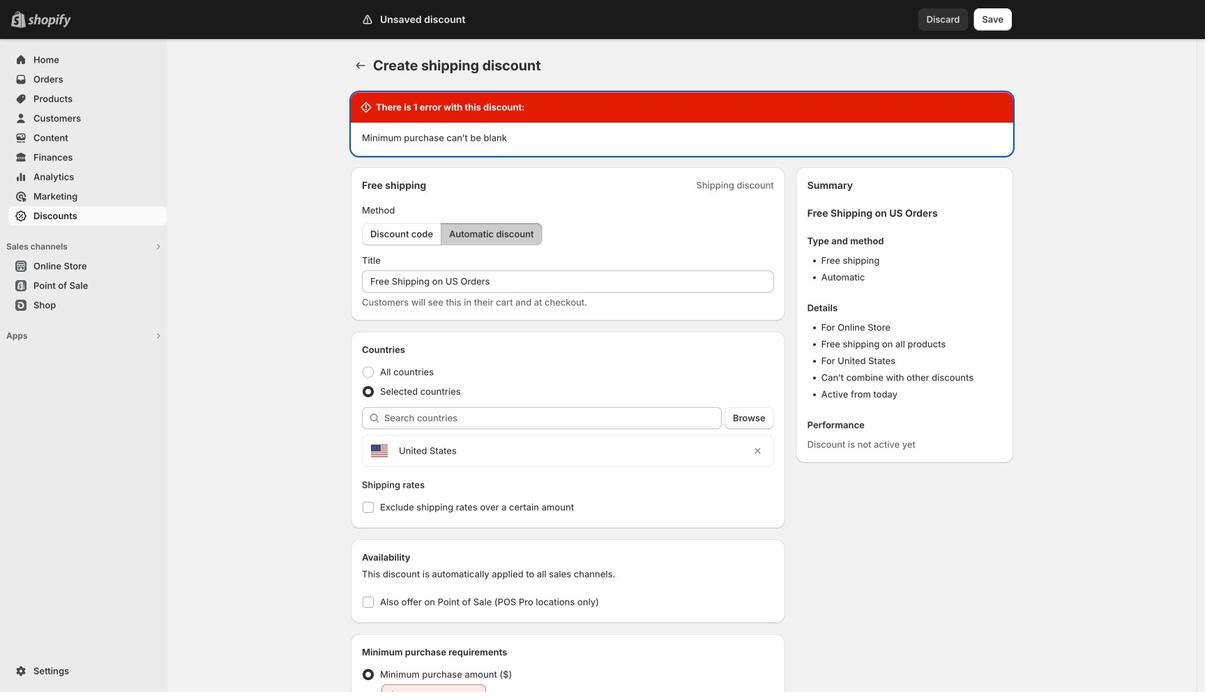 Task type: locate. For each thing, give the bounding box(es) containing it.
None text field
[[362, 271, 774, 293]]

Search countries text field
[[384, 408, 722, 430]]



Task type: describe. For each thing, give the bounding box(es) containing it.
shopify image
[[28, 14, 71, 28]]

0.00 text field
[[400, 685, 486, 693]]



